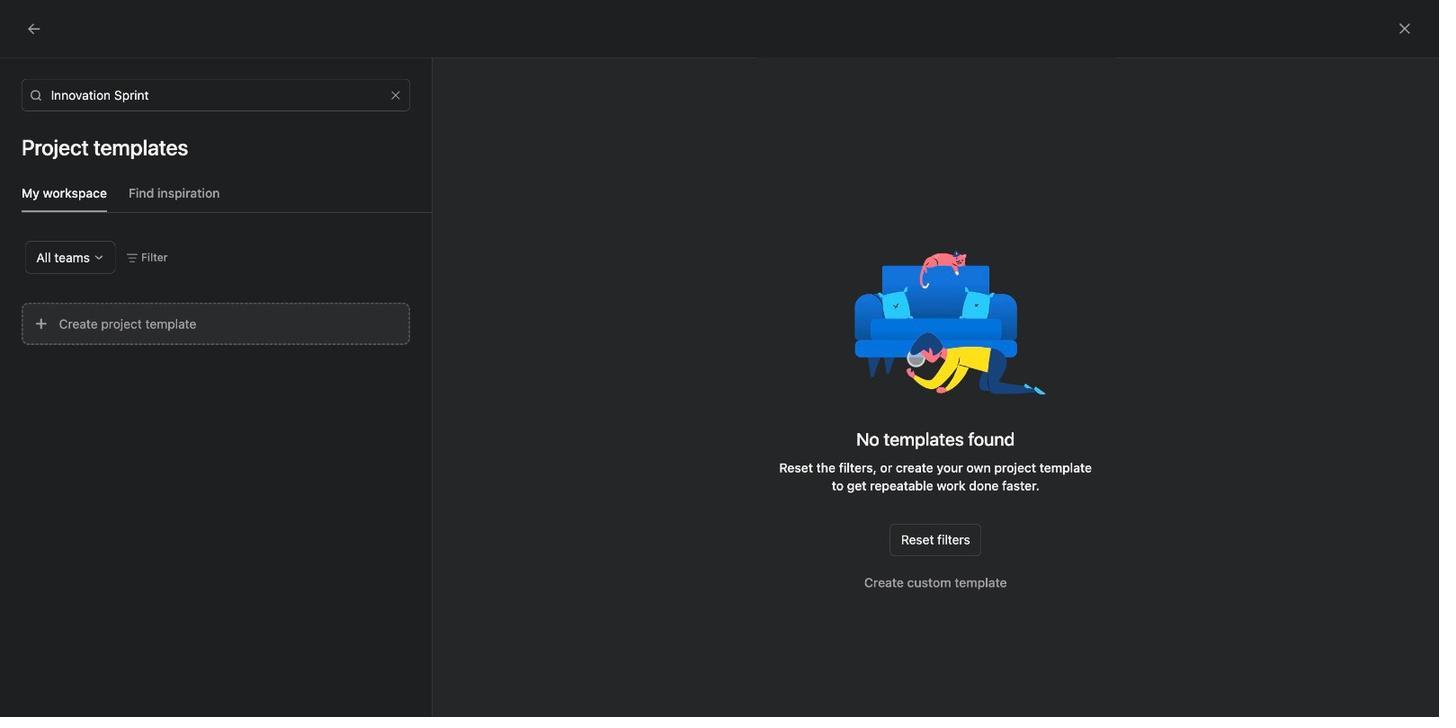 Task type: locate. For each thing, give the bounding box(es) containing it.
tab list
[[22, 183, 432, 213]]

insights element
[[0, 163, 216, 285]]

go back image
[[27, 22, 41, 36]]

close image
[[1398, 22, 1412, 36]]

global element
[[0, 44, 216, 152]]



Task type: vqa. For each thing, say whether or not it's contained in the screenshot.
'Close' Image
yes



Task type: describe. For each thing, give the bounding box(es) containing it.
sample, project image
[[20, 350, 41, 372]]

clear image
[[390, 90, 401, 101]]

Search templates at My workspace text field
[[22, 79, 410, 112]]

hide sidebar image
[[23, 14, 38, 29]]

projects element
[[0, 285, 216, 379]]



